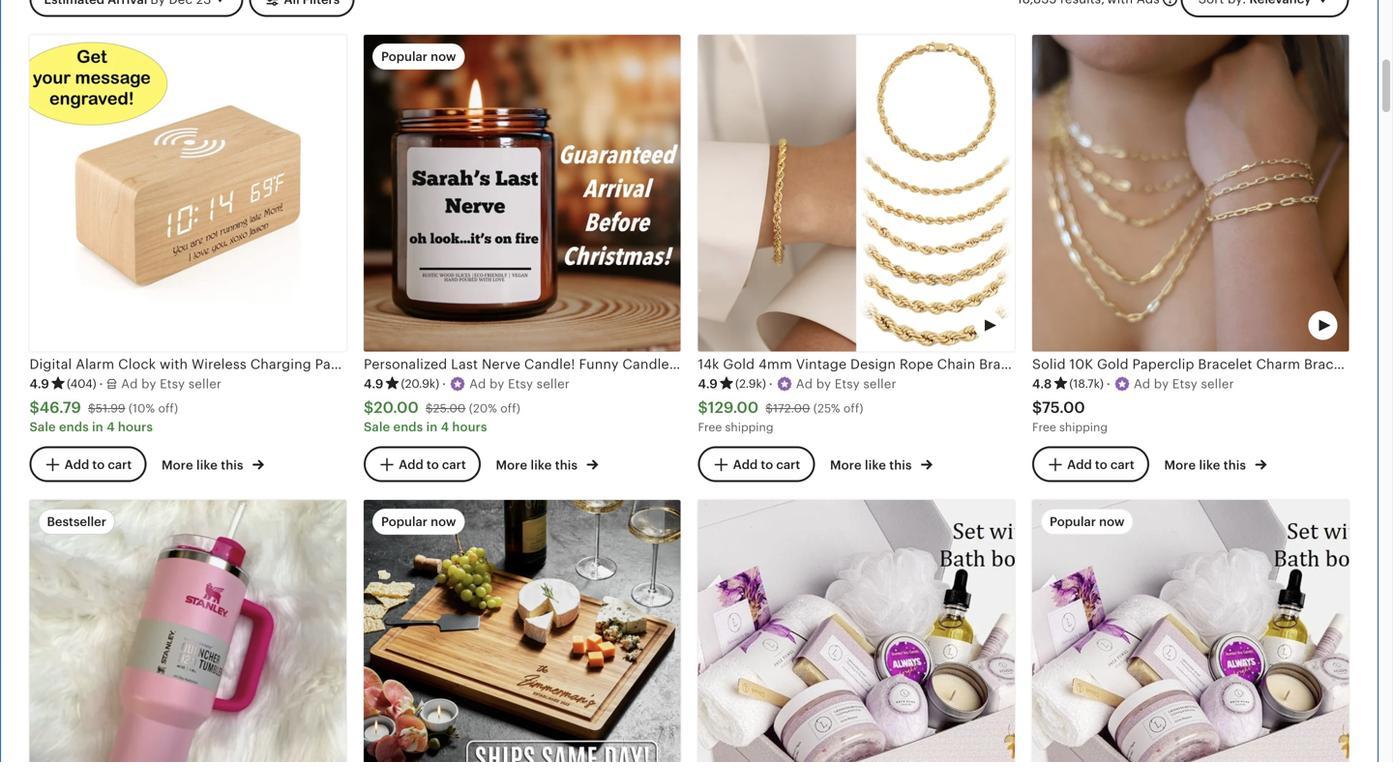 Task type: vqa. For each thing, say whether or not it's contained in the screenshot.
the story.
no



Task type: describe. For each thing, give the bounding box(es) containing it.
sale for 46.79
[[30, 420, 56, 435]]

1 popular now link from the left
[[364, 500, 681, 763]]

product video element for '14k gold 4mm vintage design rope chain bracelet | retro unisex twisted chain bracelet, fashionable fine jewelry, gift for him, gift for her' image
[[698, 35, 1015, 352]]

more for 129.00
[[830, 458, 862, 473]]

(20%
[[469, 402, 497, 415]]

free inside $ 75.00 free shipping
[[1033, 421, 1057, 434]]

4 like from the left
[[1200, 458, 1221, 473]]

$ left the "25.00"
[[364, 399, 374, 417]]

51.99
[[96, 402, 125, 415]]

· for 46.79
[[99, 377, 103, 391]]

hours for 20.00
[[452, 420, 487, 435]]

$ 20.00 $ 25.00 (20% off) sale ends in 4 hours
[[364, 399, 521, 435]]

stanley tumbler name engraved 30oz/40oz, 40oz tumbler, 30oz tumbler, name engraved stanley cup image
[[30, 500, 346, 763]]

4 for 46.79
[[107, 420, 115, 435]]

bestseller link
[[30, 500, 346, 763]]

popular for personalized cutting board wedding gift, bamboo charcuterie board, unique christmas gifts, bridal shower gift, engraved engagement present, image
[[381, 515, 428, 529]]

add to cart button for 129.00
[[698, 447, 815, 483]]

1 bracelet from the left
[[1199, 357, 1253, 372]]

this for 46.79
[[221, 458, 244, 473]]

$ 46.79 $ 51.99 (10% off) sale ends in 4 hours
[[30, 399, 178, 435]]

product video element for hygge gift box with candle, thank you gift, thank you gift for friend, thank you gift box, thank you gift mentor, teacher, coworker image
[[698, 500, 1015, 763]]

4 cart from the left
[[1111, 458, 1135, 472]]

4 more like this from the left
[[1165, 458, 1250, 473]]

more like this for 46.79
[[162, 458, 247, 473]]

(10%
[[129, 402, 155, 415]]

paperclip
[[1133, 357, 1195, 372]]

cart for 20.00
[[442, 458, 466, 472]]

4 add to cart button from the left
[[1033, 447, 1150, 483]]

20.00
[[374, 399, 419, 417]]

solid 10k gold paperclip bracelet charm bracelet 6inch
[[1033, 357, 1394, 372]]

popular now for the personalized last nerve candle! funny candle, funny gift, unique holiday gift, custom name candle, mom gift, bff gift, personalized gift image
[[381, 49, 456, 64]]

(25%
[[814, 402, 841, 415]]

14k gold 4mm vintage design rope chain bracelet | retro unisex twisted chain bracelet, fashionable fine jewelry, gift for him, gift for her image
[[698, 35, 1015, 352]]

more like this for 129.00
[[830, 458, 915, 473]]

off) for 46.79
[[158, 402, 178, 415]]

personalized cutting board wedding gift, bamboo charcuterie board, unique christmas gifts, bridal shower gift, engraved engagement present, image
[[364, 500, 681, 763]]

like for 46.79
[[196, 458, 218, 473]]

4 more from the left
[[1165, 458, 1196, 473]]

· for 20.00
[[442, 377, 446, 391]]

popular for the personalized last nerve candle! funny candle, funny gift, unique holiday gift, custom name candle, mom gift, bff gift, personalized gift image
[[381, 49, 428, 64]]

(404)
[[67, 377, 96, 390]]

sale for 20.00
[[364, 420, 390, 435]]

more like this link for 46.79
[[162, 455, 264, 475]]

ends for 20.00
[[393, 420, 423, 435]]

cart for 46.79
[[108, 458, 132, 472]]

solid 10k gold paperclip bracelet charm bracelet 6inch 7inch 8inch image
[[1033, 35, 1350, 352]]

4 add from the left
[[1068, 458, 1092, 472]]

4.8
[[1033, 377, 1052, 391]]

add to cart button for 20.00
[[364, 447, 481, 483]]

to for 20.00
[[427, 458, 439, 472]]

4 this from the left
[[1224, 458, 1247, 473]]

shipping inside the "$ 129.00 $ 172.00 (25% off) free shipping"
[[725, 421, 774, 434]]

hours for 46.79
[[118, 420, 153, 435]]

$ 75.00 free shipping
[[1033, 399, 1108, 434]]

shipping inside $ 75.00 free shipping
[[1060, 421, 1108, 434]]

like for 129.00
[[865, 458, 886, 473]]

(18.7k)
[[1070, 377, 1104, 390]]

$ left 172.00
[[698, 399, 708, 417]]

more for 46.79
[[162, 458, 193, 473]]

gold
[[1097, 357, 1129, 372]]

time to relax gift set, lavender spa bath gift box, gift for her, birthday gift set, birthday gift box, gift basket for women image
[[1033, 500, 1350, 763]]

4.9 for 20.00
[[364, 377, 384, 391]]

hygge gift box with candle, thank you gift, thank you gift for friend, thank you gift box, thank you gift mentor, teacher, coworker image
[[698, 500, 1015, 763]]

off) for 129.00
[[844, 402, 864, 415]]

bestseller
[[47, 515, 106, 529]]

now for the personalized last nerve candle! funny candle, funny gift, unique holiday gift, custom name candle, mom gift, bff gift, personalized gift image
[[431, 49, 456, 64]]

like for 20.00
[[531, 458, 552, 473]]

10k
[[1070, 357, 1094, 372]]

free inside the "$ 129.00 $ 172.00 (25% off) free shipping"
[[698, 421, 722, 434]]

$ down (2.9k)
[[766, 402, 773, 415]]

off) for 20.00
[[501, 402, 521, 415]]



Task type: locate. For each thing, give the bounding box(es) containing it.
0 horizontal spatial free
[[698, 421, 722, 434]]

1 horizontal spatial shipping
[[1060, 421, 1108, 434]]

add
[[65, 458, 89, 472], [399, 458, 424, 472], [733, 458, 758, 472], [1068, 458, 1092, 472]]

1 more from the left
[[162, 458, 193, 473]]

1 add to cart button from the left
[[30, 447, 146, 483]]

add down $ 20.00 $ 25.00 (20% off) sale ends in 4 hours
[[399, 458, 424, 472]]

to down $ 20.00 $ 25.00 (20% off) sale ends in 4 hours
[[427, 458, 439, 472]]

2 add from the left
[[399, 458, 424, 472]]

bracelet
[[1199, 357, 1253, 372], [1305, 357, 1359, 372]]

0 horizontal spatial sale
[[30, 420, 56, 435]]

to for 129.00
[[761, 458, 773, 472]]

product video element
[[698, 35, 1015, 352], [1033, 35, 1350, 352], [30, 500, 346, 763], [698, 500, 1015, 763], [1033, 500, 1350, 763]]

$ down (20.9k)
[[426, 402, 433, 415]]

(20.9k)
[[401, 377, 440, 390]]

add to cart button down $ 20.00 $ 25.00 (20% off) sale ends in 4 hours
[[364, 447, 481, 483]]

2 sale from the left
[[364, 420, 390, 435]]

2 4 from the left
[[441, 420, 449, 435]]

2 horizontal spatial 4.9
[[698, 377, 718, 391]]

3 add from the left
[[733, 458, 758, 472]]

1 horizontal spatial ends
[[393, 420, 423, 435]]

now
[[431, 49, 456, 64], [431, 515, 456, 529], [1100, 515, 1125, 529]]

add to cart button for 46.79
[[30, 447, 146, 483]]

3 to from the left
[[761, 458, 773, 472]]

cart
[[108, 458, 132, 472], [442, 458, 466, 472], [777, 458, 801, 472], [1111, 458, 1135, 472]]

like
[[196, 458, 218, 473], [531, 458, 552, 473], [865, 458, 886, 473], [1200, 458, 1221, 473]]

2 more like this from the left
[[496, 458, 581, 473]]

1 horizontal spatial hours
[[452, 420, 487, 435]]

2 free from the left
[[1033, 421, 1057, 434]]

free
[[698, 421, 722, 434], [1033, 421, 1057, 434]]

6inch
[[1363, 357, 1394, 372]]

shipping
[[725, 421, 774, 434], [1060, 421, 1108, 434]]

hours inside $ 46.79 $ 51.99 (10% off) sale ends in 4 hours
[[118, 420, 153, 435]]

add to cart down $ 20.00 $ 25.00 (20% off) sale ends in 4 hours
[[399, 458, 466, 472]]

1 · from the left
[[99, 377, 103, 391]]

1 horizontal spatial off)
[[501, 402, 521, 415]]

3 off) from the left
[[844, 402, 864, 415]]

ends inside $ 20.00 $ 25.00 (20% off) sale ends in 4 hours
[[393, 420, 423, 435]]

1 free from the left
[[698, 421, 722, 434]]

add to cart button down the "$ 129.00 $ 172.00 (25% off) free shipping"
[[698, 447, 815, 483]]

2 · from the left
[[442, 377, 446, 391]]

4 add to cart from the left
[[1068, 458, 1135, 472]]

46.79
[[39, 399, 81, 417]]

0 horizontal spatial 4
[[107, 420, 115, 435]]

off) inside $ 46.79 $ 51.99 (10% off) sale ends in 4 hours
[[158, 402, 178, 415]]

25.00
[[433, 402, 466, 415]]

this for 20.00
[[555, 458, 578, 473]]

in inside $ 20.00 $ 25.00 (20% off) sale ends in 4 hours
[[426, 420, 438, 435]]

add down $ 75.00 free shipping
[[1068, 458, 1092, 472]]

172.00
[[773, 402, 810, 415]]

1 horizontal spatial sale
[[364, 420, 390, 435]]

3 cart from the left
[[777, 458, 801, 472]]

1 hours from the left
[[118, 420, 153, 435]]

1 this from the left
[[221, 458, 244, 473]]

sale inside $ 46.79 $ 51.99 (10% off) sale ends in 4 hours
[[30, 420, 56, 435]]

1 horizontal spatial free
[[1033, 421, 1057, 434]]

2 in from the left
[[426, 420, 438, 435]]

0 horizontal spatial hours
[[118, 420, 153, 435]]

sale
[[30, 420, 56, 435], [364, 420, 390, 435]]

4 to from the left
[[1095, 458, 1108, 472]]

1 more like this from the left
[[162, 458, 247, 473]]

4
[[107, 420, 115, 435], [441, 420, 449, 435]]

to for 46.79
[[92, 458, 105, 472]]

in down the "25.00"
[[426, 420, 438, 435]]

cart for 129.00
[[777, 458, 801, 472]]

2 more from the left
[[496, 458, 528, 473]]

1 sale from the left
[[30, 420, 56, 435]]

2 add to cart button from the left
[[364, 447, 481, 483]]

2 more like this link from the left
[[496, 455, 598, 475]]

4.9 for 46.79
[[30, 377, 49, 391]]

2 this from the left
[[555, 458, 578, 473]]

1 4.9 from the left
[[30, 377, 49, 391]]

$ down (404)
[[88, 402, 96, 415]]

ends down 46.79
[[59, 420, 89, 435]]

3 more like this from the left
[[830, 458, 915, 473]]

sale down 46.79
[[30, 420, 56, 435]]

add for 129.00
[[733, 458, 758, 472]]

$ down 4.8
[[1033, 399, 1042, 417]]

to down the "$ 129.00 $ 172.00 (25% off) free shipping"
[[761, 458, 773, 472]]

2 to from the left
[[427, 458, 439, 472]]

0 horizontal spatial 4.9
[[30, 377, 49, 391]]

to down $ 46.79 $ 51.99 (10% off) sale ends in 4 hours
[[92, 458, 105, 472]]

2 hours from the left
[[452, 420, 487, 435]]

to
[[92, 458, 105, 472], [427, 458, 439, 472], [761, 458, 773, 472], [1095, 458, 1108, 472]]

1 add to cart from the left
[[65, 458, 132, 472]]

1 horizontal spatial popular now link
[[1033, 500, 1350, 763]]

4.9 up '129.00'
[[698, 377, 718, 391]]

0 horizontal spatial ends
[[59, 420, 89, 435]]

shipping down '129.00'
[[725, 421, 774, 434]]

add for 46.79
[[65, 458, 89, 472]]

in for 20.00
[[426, 420, 438, 435]]

4.9 up '20.00' in the bottom left of the page
[[364, 377, 384, 391]]

$
[[30, 399, 39, 417], [364, 399, 374, 417], [698, 399, 708, 417], [1033, 399, 1042, 417], [88, 402, 96, 415], [426, 402, 433, 415], [766, 402, 773, 415]]

4.9
[[30, 377, 49, 391], [364, 377, 384, 391], [698, 377, 718, 391]]

1 ends from the left
[[59, 420, 89, 435]]

personalized last nerve candle! funny candle, funny gift, unique holiday gift, custom name candle, mom gift, bff gift, personalized gift image
[[364, 35, 681, 352]]

add down $ 46.79 $ 51.99 (10% off) sale ends in 4 hours
[[65, 458, 89, 472]]

off) right "(20%"
[[501, 402, 521, 415]]

2 off) from the left
[[501, 402, 521, 415]]

now for personalized cutting board wedding gift, bamboo charcuterie board, unique christmas gifts, bridal shower gift, engraved engagement present, image
[[431, 515, 456, 529]]

1 to from the left
[[92, 458, 105, 472]]

· for 129.00
[[769, 377, 773, 391]]

·
[[99, 377, 103, 391], [442, 377, 446, 391], [769, 377, 773, 391], [1107, 377, 1111, 391]]

hours down "(20%"
[[452, 420, 487, 435]]

free down 75.00
[[1033, 421, 1057, 434]]

2 cart from the left
[[442, 458, 466, 472]]

this for 129.00
[[890, 458, 912, 473]]

1 add from the left
[[65, 458, 89, 472]]

more for 20.00
[[496, 458, 528, 473]]

off) inside $ 20.00 $ 25.00 (20% off) sale ends in 4 hours
[[501, 402, 521, 415]]

3 like from the left
[[865, 458, 886, 473]]

4 inside $ 46.79 $ 51.99 (10% off) sale ends in 4 hours
[[107, 420, 115, 435]]

2 horizontal spatial off)
[[844, 402, 864, 415]]

1 shipping from the left
[[725, 421, 774, 434]]

1 in from the left
[[92, 420, 103, 435]]

in down "51.99"
[[92, 420, 103, 435]]

add to cart
[[65, 458, 132, 472], [399, 458, 466, 472], [733, 458, 801, 472], [1068, 458, 1135, 472]]

2 ends from the left
[[393, 420, 423, 435]]

(2.9k)
[[735, 377, 766, 390]]

4 for 20.00
[[441, 420, 449, 435]]

product video element for time to relax gift set, lavender spa bath gift box, gift for her, birthday gift set, birthday gift box, gift basket for women image
[[1033, 500, 1350, 763]]

0 horizontal spatial popular now link
[[364, 500, 681, 763]]

· right (20.9k)
[[442, 377, 446, 391]]

off) inside the "$ 129.00 $ 172.00 (25% off) free shipping"
[[844, 402, 864, 415]]

more like this for 20.00
[[496, 458, 581, 473]]

0 horizontal spatial bracelet
[[1199, 357, 1253, 372]]

hours inside $ 20.00 $ 25.00 (20% off) sale ends in 4 hours
[[452, 420, 487, 435]]

add to cart down the "$ 129.00 $ 172.00 (25% off) free shipping"
[[733, 458, 801, 472]]

1 horizontal spatial bracelet
[[1305, 357, 1359, 372]]

more like this link for 129.00
[[830, 455, 933, 475]]

4 down "51.99"
[[107, 420, 115, 435]]

add to cart down $ 46.79 $ 51.99 (10% off) sale ends in 4 hours
[[65, 458, 132, 472]]

off)
[[158, 402, 178, 415], [501, 402, 521, 415], [844, 402, 864, 415]]

add down '129.00'
[[733, 458, 758, 472]]

4 down the "25.00"
[[441, 420, 449, 435]]

to down $ 75.00 free shipping
[[1095, 458, 1108, 472]]

$ left "51.99"
[[30, 399, 39, 417]]

off) right (10% on the bottom left
[[158, 402, 178, 415]]

ends for 46.79
[[59, 420, 89, 435]]

1 like from the left
[[196, 458, 218, 473]]

3 add to cart button from the left
[[698, 447, 815, 483]]

add to cart button down $ 46.79 $ 51.99 (10% off) sale ends in 4 hours
[[30, 447, 146, 483]]

in
[[92, 420, 103, 435], [426, 420, 438, 435]]

· right (404)
[[99, 377, 103, 391]]

3 4.9 from the left
[[698, 377, 718, 391]]

4.9 for 129.00
[[698, 377, 718, 391]]

75.00
[[1042, 399, 1086, 417]]

4 · from the left
[[1107, 377, 1111, 391]]

add to cart button down $ 75.00 free shipping
[[1033, 447, 1150, 483]]

popular now link
[[364, 500, 681, 763], [1033, 500, 1350, 763]]

3 add to cart from the left
[[733, 458, 801, 472]]

bracelet left charm
[[1199, 357, 1253, 372]]

$ 129.00 $ 172.00 (25% off) free shipping
[[698, 399, 864, 434]]

2 4.9 from the left
[[364, 377, 384, 391]]

1 horizontal spatial in
[[426, 420, 438, 435]]

ends inside $ 46.79 $ 51.99 (10% off) sale ends in 4 hours
[[59, 420, 89, 435]]

in for 46.79
[[92, 420, 103, 435]]

popular
[[381, 49, 428, 64], [381, 515, 428, 529], [1050, 515, 1096, 529]]

add to cart for 46.79
[[65, 458, 132, 472]]

129.00
[[708, 399, 759, 417]]

ends
[[59, 420, 89, 435], [393, 420, 423, 435]]

1 off) from the left
[[158, 402, 178, 415]]

sale inside $ 20.00 $ 25.00 (20% off) sale ends in 4 hours
[[364, 420, 390, 435]]

add to cart down $ 75.00 free shipping
[[1068, 458, 1135, 472]]

more like this
[[162, 458, 247, 473], [496, 458, 581, 473], [830, 458, 915, 473], [1165, 458, 1250, 473]]

0 horizontal spatial shipping
[[725, 421, 774, 434]]

digital alarm clock with wireless charging pad personalized, wooden led clock with sound, custom clock image
[[30, 35, 346, 352]]

free down '129.00'
[[698, 421, 722, 434]]

hours down (10% on the bottom left
[[118, 420, 153, 435]]

add to cart for 20.00
[[399, 458, 466, 472]]

1 cart from the left
[[108, 458, 132, 472]]

popular now for personalized cutting board wedding gift, bamboo charcuterie board, unique christmas gifts, bridal shower gift, engraved engagement present, image
[[381, 515, 456, 529]]

0 horizontal spatial in
[[92, 420, 103, 435]]

3 more like this link from the left
[[830, 455, 933, 475]]

product video element for solid 10k gold paperclip bracelet charm bracelet 6inch 7inch 8inch "image"
[[1033, 35, 1350, 352]]

1 4 from the left
[[107, 420, 115, 435]]

add for 20.00
[[399, 458, 424, 472]]

ends down '20.00' in the bottom left of the page
[[393, 420, 423, 435]]

product video element for stanley tumbler name engraved 30oz/40oz, 40oz tumbler, 30oz tumbler, name engraved stanley cup image
[[30, 500, 346, 763]]

sale down '20.00' in the bottom left of the page
[[364, 420, 390, 435]]

bracelet left 6inch
[[1305, 357, 1359, 372]]

add to cart for 129.00
[[733, 458, 801, 472]]

shipping down 75.00
[[1060, 421, 1108, 434]]

more like this link for 20.00
[[496, 455, 598, 475]]

2 add to cart from the left
[[399, 458, 466, 472]]

1 more like this link from the left
[[162, 455, 264, 475]]

3 this from the left
[[890, 458, 912, 473]]

4 inside $ 20.00 $ 25.00 (20% off) sale ends in 4 hours
[[441, 420, 449, 435]]

hours
[[118, 420, 153, 435], [452, 420, 487, 435]]

3 · from the left
[[769, 377, 773, 391]]

0 horizontal spatial off)
[[158, 402, 178, 415]]

2 like from the left
[[531, 458, 552, 473]]

4 more like this link from the left
[[1165, 455, 1267, 475]]

add to cart button
[[30, 447, 146, 483], [364, 447, 481, 483], [698, 447, 815, 483], [1033, 447, 1150, 483]]

2 bracelet from the left
[[1305, 357, 1359, 372]]

3 more from the left
[[830, 458, 862, 473]]

more like this link
[[162, 455, 264, 475], [496, 455, 598, 475], [830, 455, 933, 475], [1165, 455, 1267, 475]]

4.9 up 46.79
[[30, 377, 49, 391]]

off) right (25%
[[844, 402, 864, 415]]

popular now
[[381, 49, 456, 64], [381, 515, 456, 529], [1050, 515, 1125, 529]]

charm
[[1257, 357, 1301, 372]]

solid
[[1033, 357, 1066, 372]]

· right (2.9k)
[[769, 377, 773, 391]]

1 horizontal spatial 4
[[441, 420, 449, 435]]

2 shipping from the left
[[1060, 421, 1108, 434]]

· down gold
[[1107, 377, 1111, 391]]

this
[[221, 458, 244, 473], [555, 458, 578, 473], [890, 458, 912, 473], [1224, 458, 1247, 473]]

in inside $ 46.79 $ 51.99 (10% off) sale ends in 4 hours
[[92, 420, 103, 435]]

1 horizontal spatial 4.9
[[364, 377, 384, 391]]

more
[[162, 458, 193, 473], [496, 458, 528, 473], [830, 458, 862, 473], [1165, 458, 1196, 473]]

2 popular now link from the left
[[1033, 500, 1350, 763]]

$ inside $ 75.00 free shipping
[[1033, 399, 1042, 417]]



